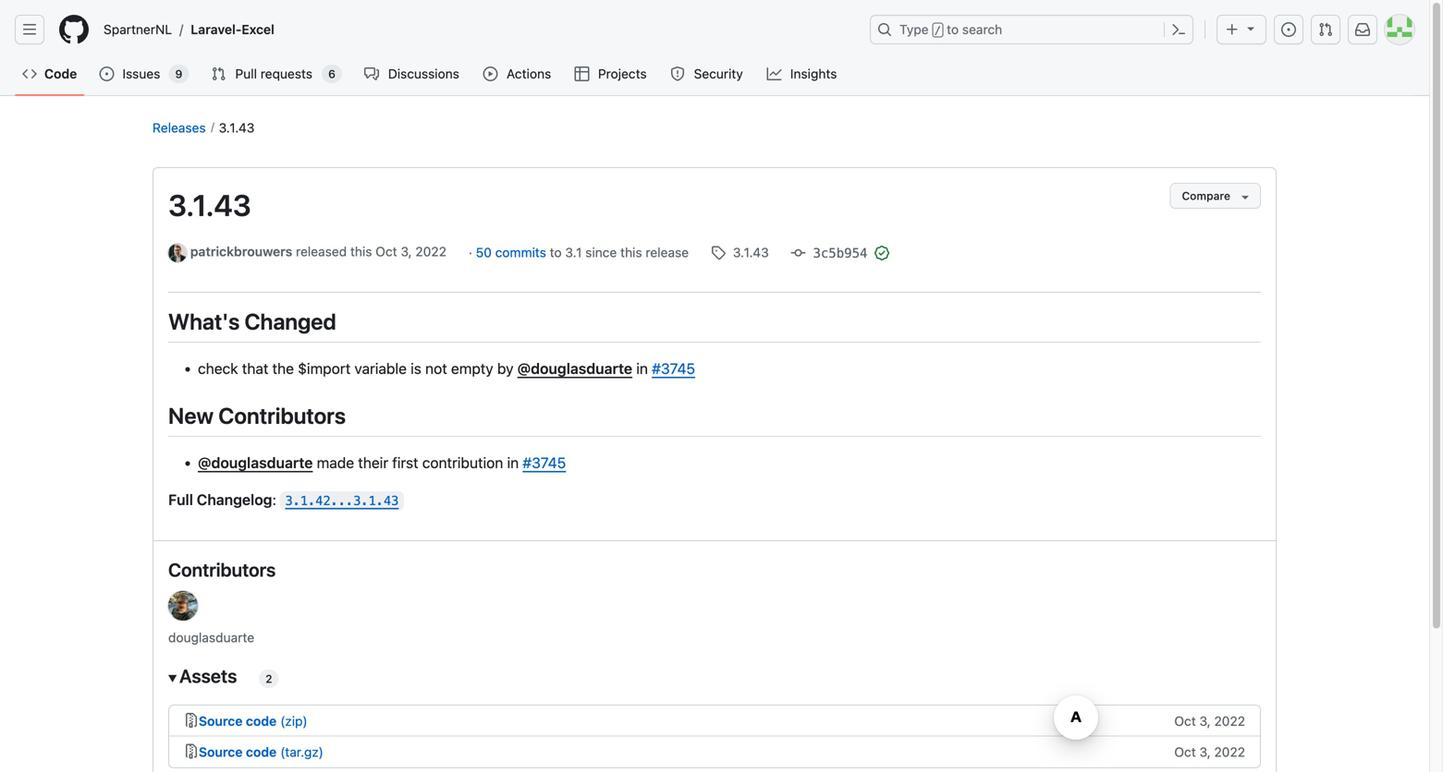 Task type: vqa. For each thing, say whether or not it's contained in the screenshot.
4 open issues and pull requests icon on the right bottom
no



Task type: describe. For each thing, give the bounding box(es) containing it.
/ for type
[[934, 24, 941, 37]]

first
[[392, 455, 418, 472]]

commit image
[[791, 246, 806, 261]]

0 vertical spatial #3745
[[652, 360, 695, 378]]

0 vertical spatial 3.1.43
[[219, 120, 255, 135]]

homepage image
[[59, 15, 89, 44]]

compare
[[1182, 190, 1230, 202]]

2022 for (zip)
[[1214, 714, 1245, 730]]

comment discussion image
[[364, 67, 379, 81]]

is
[[411, 360, 421, 378]]

6
[[328, 67, 336, 80]]

actions link
[[476, 60, 560, 88]]

(tar.gz)
[[280, 745, 323, 761]]

oct 3, 2022 for source code (zip)
[[1174, 714, 1245, 730]]

security link
[[663, 60, 752, 88]]

@douglasduarte image
[[168, 592, 198, 621]]

source for source code (zip)
[[199, 714, 243, 730]]

shield image
[[670, 67, 685, 81]]

their
[[358, 455, 388, 472]]

table image
[[575, 67, 589, 81]]

releases link
[[153, 120, 206, 135]]

new
[[168, 403, 214, 429]]

2
[[265, 673, 272, 686]]

graph image
[[767, 67, 781, 81]]

assets
[[179, 666, 237, 688]]

/ for spartnernl
[[179, 22, 183, 37]]

contribution
[[422, 455, 503, 472]]

laravel-
[[191, 22, 242, 37]]

0 horizontal spatial @douglasduarte link
[[198, 455, 313, 472]]

patrickbrouwers
[[190, 244, 292, 259]]

spartnernl link
[[96, 15, 179, 44]]

:
[[272, 492, 276, 509]]

variable
[[354, 360, 407, 378]]

actions
[[507, 66, 551, 81]]

50 commits link
[[476, 245, 550, 260]]

oct 3, 2022 for source code (tar.gz)
[[1174, 745, 1245, 761]]

pull
[[235, 66, 257, 81]]

check
[[198, 360, 238, 378]]

0 horizontal spatial to
[[550, 245, 562, 260]]

@douglasduarte made their first contribution in #3745
[[198, 455, 566, 472]]

triangle down image
[[1243, 21, 1258, 36]]

projects
[[598, 66, 647, 81]]

issues
[[122, 66, 160, 81]]

what's changed
[[168, 309, 336, 334]]

code for (tar.gz)
[[246, 745, 277, 761]]

changed
[[244, 309, 336, 334]]

changelog
[[197, 492, 272, 509]]

discussions
[[388, 66, 459, 81]]

commits
[[495, 245, 546, 260]]

1 vertical spatial 3.1.43 link
[[711, 243, 769, 262]]

0 vertical spatial 3,
[[401, 244, 412, 259]]

that
[[242, 360, 268, 378]]

type
[[900, 22, 929, 37]]

code
[[44, 66, 77, 81]]

2 this from the left
[[620, 245, 642, 260]]

discussions link
[[357, 60, 468, 88]]

1 horizontal spatial in
[[636, 360, 648, 378]]

releases
[[153, 120, 206, 135]]

code for (zip)
[[246, 714, 277, 730]]

1 vertical spatial contributors
[[168, 559, 276, 581]]

3, for (zip)
[[1199, 714, 1211, 730]]

0 vertical spatial contributors
[[218, 403, 346, 429]]

50
[[476, 245, 492, 260]]

search
[[962, 22, 1002, 37]]



Task type: locate. For each thing, give the bounding box(es) containing it.
insights link
[[759, 60, 846, 88]]

0 vertical spatial oct
[[376, 244, 397, 259]]

0 horizontal spatial this
[[350, 244, 372, 259]]

pull requests
[[235, 66, 312, 81]]

0 vertical spatial issue opened image
[[1281, 22, 1296, 37]]

git pull request image left notifications 'image'
[[1318, 22, 1333, 37]]

0 horizontal spatial issue opened image
[[99, 67, 114, 81]]

#3745
[[652, 360, 695, 378], [523, 455, 566, 472]]

2 file zip image from the top
[[184, 745, 199, 760]]

contributors
[[218, 403, 346, 429], [168, 559, 276, 581]]

oct 3, 2022
[[1174, 714, 1245, 730], [1174, 745, 1245, 761]]

1 horizontal spatial git pull request image
[[1318, 22, 1333, 37]]

file zip image
[[184, 714, 199, 729], [184, 745, 199, 760]]

3.1.42...3.1.43
[[285, 494, 399, 509]]

1 vertical spatial @douglasduarte
[[198, 455, 313, 472]]

0 vertical spatial file zip image
[[184, 714, 199, 729]]

0 vertical spatial in
[[636, 360, 648, 378]]

(zip)
[[280, 714, 308, 730]]

0 vertical spatial git pull request image
[[1318, 22, 1333, 37]]

oct for (zip)
[[1174, 714, 1196, 730]]

3.1.43 up patrickbrouwers on the left of page
[[168, 188, 251, 223]]

file zip image for source code (zip)
[[184, 714, 199, 729]]

check that the $import variable is not empty by @douglasduarte in #3745
[[198, 360, 695, 378]]

1 horizontal spatial @douglasduarte link
[[517, 360, 632, 378]]

compare button
[[1170, 183, 1261, 209]]

command palette image
[[1171, 22, 1186, 37]]

this
[[350, 244, 372, 259], [620, 245, 642, 260]]

3, for (tar.gz)
[[1199, 745, 1211, 761]]

1 oct 3, 2022 from the top
[[1174, 714, 1245, 730]]

source
[[199, 714, 243, 730], [199, 745, 243, 761]]

list containing spartnernl / laravel-excel
[[96, 15, 859, 44]]

1 source from the top
[[199, 714, 243, 730]]

0 horizontal spatial #3745
[[523, 455, 566, 472]]

git pull request image left pull
[[211, 67, 226, 81]]

1 file zip image from the top
[[184, 714, 199, 729]]

play image
[[483, 67, 498, 81]]

2 vertical spatial 3,
[[1199, 745, 1211, 761]]

0 horizontal spatial @douglasduarte
[[198, 455, 313, 472]]

douglasduarte
[[168, 631, 254, 646]]

release
[[646, 245, 689, 260]]

0 vertical spatial 3.1.43 link
[[219, 120, 255, 135]]

released
[[296, 244, 347, 259]]

the
[[272, 360, 294, 378]]

source down source code (zip)
[[199, 745, 243, 761]]

code
[[246, 714, 277, 730], [246, 745, 277, 761]]

file zip image down assets
[[184, 714, 199, 729]]

1 horizontal spatial /
[[934, 24, 941, 37]]

1 vertical spatial #3745
[[523, 455, 566, 472]]

in
[[636, 360, 648, 378], [507, 455, 519, 472]]

· 50 commits to 3.1           since this release
[[469, 245, 689, 260]]

1 vertical spatial 3.1.43
[[168, 188, 251, 223]]

/ inside type / to search
[[934, 24, 941, 37]]

0 vertical spatial to
[[947, 22, 959, 37]]

requests
[[260, 66, 312, 81]]

source code (zip)
[[199, 714, 308, 730]]

laravel-excel link
[[183, 15, 282, 44]]

new contributors
[[168, 403, 346, 429]]

2 vertical spatial 2022
[[1214, 745, 1245, 761]]

contributors down the
[[218, 403, 346, 429]]

2 oct 3, 2022 from the top
[[1174, 745, 1245, 761]]

0 vertical spatial source
[[199, 714, 243, 730]]

made
[[317, 455, 354, 472]]

3.1.43 link
[[219, 120, 255, 135], [711, 243, 769, 262]]

git pull request image for the bottom issue opened image
[[211, 67, 226, 81]]

/ left laravel-
[[179, 22, 183, 37]]

0 horizontal spatial /
[[179, 22, 183, 37]]

spartnernl
[[104, 22, 172, 37]]

1 vertical spatial oct
[[1174, 714, 1196, 730]]

2 vertical spatial oct
[[1174, 745, 1196, 761]]

1 vertical spatial 3,
[[1199, 714, 1211, 730]]

1 vertical spatial source
[[199, 745, 243, 761]]

@douglasduarte link up :
[[198, 455, 313, 472]]

3,
[[401, 244, 412, 259], [1199, 714, 1211, 730], [1199, 745, 1211, 761]]

3.1.42...3.1.43 link
[[280, 492, 404, 511]]

9
[[175, 67, 182, 80]]

file zip image for source code (tar.gz)
[[184, 745, 199, 760]]

3.1.43
[[219, 120, 255, 135], [168, 188, 251, 223], [733, 245, 769, 260]]

1 vertical spatial oct 3, 2022
[[1174, 745, 1245, 761]]

code image
[[22, 67, 37, 81]]

0 vertical spatial #3745 link
[[652, 360, 695, 378]]

plus image
[[1225, 22, 1240, 37]]

spartnernl / laravel-excel
[[104, 22, 274, 37]]

2022 for (tar.gz)
[[1214, 745, 1245, 761]]

1 code from the top
[[246, 714, 277, 730]]

since
[[585, 245, 617, 260]]

1 horizontal spatial this
[[620, 245, 642, 260]]

code up the source code (tar.gz)
[[246, 714, 277, 730]]

1 vertical spatial file zip image
[[184, 745, 199, 760]]

issue opened image right triangle down icon
[[1281, 22, 1296, 37]]

·
[[469, 245, 472, 260]]

1 horizontal spatial @douglasduarte
[[517, 360, 632, 378]]

patrickbrouwers released this oct 3, 2022
[[190, 244, 446, 259]]

0 horizontal spatial git pull request image
[[211, 67, 226, 81]]

by
[[497, 360, 514, 378]]

/ right type
[[934, 24, 941, 37]]

1 vertical spatial in
[[507, 455, 519, 472]]

projects link
[[567, 60, 656, 88]]

list
[[96, 15, 859, 44]]

source code (tar.gz)
[[199, 745, 323, 761]]

0 vertical spatial 2022
[[415, 244, 446, 259]]

0 horizontal spatial in
[[507, 455, 519, 472]]

what's
[[168, 309, 240, 334]]

3c5b954
[[813, 246, 868, 261]]

2022
[[415, 244, 446, 259], [1214, 714, 1245, 730], [1214, 745, 1245, 761]]

1 horizontal spatial #3745 link
[[652, 360, 695, 378]]

to
[[947, 22, 959, 37], [550, 245, 562, 260]]

oct
[[376, 244, 397, 259], [1174, 714, 1196, 730], [1174, 745, 1196, 761]]

0 vertical spatial oct 3, 2022
[[1174, 714, 1245, 730]]

3c5b954 link
[[791, 245, 871, 261]]

notifications image
[[1355, 22, 1370, 37]]

source for source code (tar.gz)
[[199, 745, 243, 761]]

@douglasduarte link right by
[[517, 360, 632, 378]]

1 vertical spatial code
[[246, 745, 277, 761]]

excel
[[242, 22, 274, 37]]

0 vertical spatial code
[[246, 714, 277, 730]]

0 vertical spatial @douglasduarte
[[517, 360, 632, 378]]

this right since
[[620, 245, 642, 260]]

1 vertical spatial @douglasduarte link
[[198, 455, 313, 472]]

2 vertical spatial 3.1.43
[[733, 245, 769, 260]]

@patrickbrouwers image
[[168, 244, 187, 262]]

1 this from the left
[[350, 244, 372, 259]]

this right released
[[350, 244, 372, 259]]

1 vertical spatial 2022
[[1214, 714, 1245, 730]]

to left "3.1"
[[550, 245, 562, 260]]

@douglasduarte right by
[[517, 360, 632, 378]]

3.1.43 down pull
[[219, 120, 255, 135]]

1 horizontal spatial to
[[947, 22, 959, 37]]

not
[[425, 360, 447, 378]]

/
[[179, 22, 183, 37], [934, 24, 941, 37]]

git pull request image
[[1318, 22, 1333, 37], [211, 67, 226, 81]]

verified commit signature image
[[875, 246, 890, 261]]

1 horizontal spatial 3.1.43 link
[[711, 243, 769, 262]]

1 horizontal spatial #3745
[[652, 360, 695, 378]]

insights
[[790, 66, 837, 81]]

2 code from the top
[[246, 745, 277, 761]]

security
[[694, 66, 743, 81]]

3.1.43 link left commit "icon"
[[711, 243, 769, 262]]

tag image
[[711, 245, 726, 260]]

code down source code (zip)
[[246, 745, 277, 761]]

0 horizontal spatial #3745 link
[[523, 455, 566, 472]]

3.1
[[565, 245, 582, 260]]

/ inside spartnernl / laravel-excel
[[179, 22, 183, 37]]

triangle down image
[[1238, 190, 1253, 204]]

issue opened image left the issues
[[99, 67, 114, 81]]

@douglasduarte link
[[517, 360, 632, 378], [198, 455, 313, 472]]

1 horizontal spatial issue opened image
[[1281, 22, 1296, 37]]

1 vertical spatial #3745 link
[[523, 455, 566, 472]]

git pull request image for top issue opened image
[[1318, 22, 1333, 37]]

@douglasduarte up :
[[198, 455, 313, 472]]

#3745 link
[[652, 360, 695, 378], [523, 455, 566, 472]]

3.1.43 link down pull
[[219, 120, 255, 135]]

contributors up @douglasduarte image
[[168, 559, 276, 581]]

oct for (tar.gz)
[[1174, 745, 1196, 761]]

type / to search
[[900, 22, 1002, 37]]

to left search
[[947, 22, 959, 37]]

2 source from the top
[[199, 745, 243, 761]]

full
[[168, 492, 193, 509]]

1 vertical spatial to
[[550, 245, 562, 260]]

source down assets
[[199, 714, 243, 730]]

3.1.43 right the "tag" icon
[[733, 245, 769, 260]]

0 vertical spatial @douglasduarte link
[[517, 360, 632, 378]]

$import
[[298, 360, 351, 378]]

@douglasduarte
[[517, 360, 632, 378], [198, 455, 313, 472]]

1 vertical spatial git pull request image
[[211, 67, 226, 81]]

issue opened image
[[1281, 22, 1296, 37], [99, 67, 114, 81]]

patrickbrouwers link
[[190, 244, 292, 259]]

empty
[[451, 360, 493, 378]]

full changelog : 3.1.42...3.1.43
[[168, 492, 399, 509]]

0 horizontal spatial 3.1.43 link
[[219, 120, 255, 135]]

code link
[[15, 60, 84, 88]]

1 vertical spatial issue opened image
[[99, 67, 114, 81]]

file zip image down source code (zip)
[[184, 745, 199, 760]]



